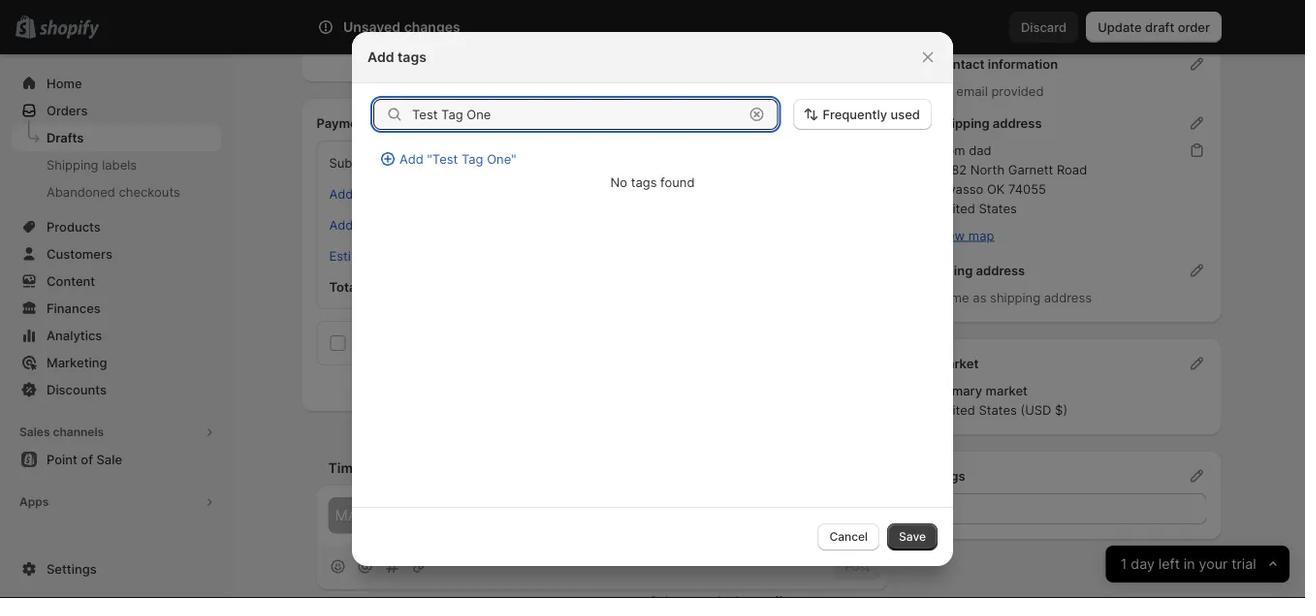 Task type: vqa. For each thing, say whether or not it's contained in the screenshot.
United inside Primary market United States (USD $)
yes



Task type: locate. For each thing, give the bounding box(es) containing it.
8882
[[936, 162, 967, 177]]

due
[[410, 336, 433, 351]]

shipping down "drafts" on the top of the page
[[47, 157, 98, 172]]

frequently used
[[823, 107, 921, 122]]

united inside primary market united states (usd $)
[[936, 403, 976, 418]]

add for add "test tag one"
[[400, 151, 424, 166]]

update
[[1098, 19, 1142, 34]]

apps
[[19, 495, 49, 509]]

0 vertical spatial shipping
[[357, 217, 408, 232]]

Search to find or create tags text field
[[412, 99, 744, 130]]

subtotal
[[329, 155, 379, 170]]

0 vertical spatial address
[[993, 115, 1042, 130]]

payment due later
[[355, 336, 463, 351]]

0 vertical spatial shipping
[[936, 115, 990, 130]]

states inside primary market united states (usd $)
[[979, 403, 1017, 418]]

search
[[396, 19, 437, 34]]

united down owasso
[[936, 201, 976, 216]]

abandoned
[[47, 184, 115, 199]]

1 horizontal spatial tags
[[631, 175, 657, 190]]

1 vertical spatial united
[[936, 403, 976, 418]]

states down market
[[979, 403, 1017, 418]]

1 united from the top
[[936, 201, 976, 216]]

add discount
[[329, 186, 408, 201]]

drafts link
[[12, 124, 221, 151]]

0 horizontal spatial shipping
[[47, 157, 98, 172]]

united
[[936, 201, 976, 216], [936, 403, 976, 418]]

or
[[411, 217, 423, 232]]

update draft order button
[[1087, 12, 1222, 43]]

address for shipping address
[[993, 115, 1042, 130]]

address up same as shipping address
[[976, 263, 1026, 278]]

unsaved changes
[[343, 19, 460, 35]]

2 vertical spatial no
[[611, 175, 628, 190]]

no right k on the top right
[[936, 21, 953, 36]]

information
[[988, 56, 1058, 71]]

road
[[1057, 162, 1088, 177]]

garnett
[[1009, 162, 1054, 177]]

k
[[910, 19, 919, 34]]

123
[[400, 30, 421, 45]]

red
[[367, 11, 390, 26]]

delivery
[[427, 217, 474, 232]]

payment for payment
[[317, 115, 370, 130]]

tags down 123
[[398, 49, 427, 65]]

no
[[936, 21, 953, 36], [936, 83, 953, 98], [611, 175, 628, 190]]

discount
[[357, 186, 408, 201]]

sales channels button
[[12, 419, 221, 446]]

1 states from the top
[[979, 201, 1017, 216]]

mom dad 8882 north garnett road owasso ok 74055 united states
[[936, 143, 1088, 216]]

1 vertical spatial address
[[976, 263, 1026, 278]]

tags left found
[[631, 175, 657, 190]]

0 vertical spatial united
[[936, 201, 976, 216]]

add
[[368, 49, 394, 65], [400, 151, 424, 166], [329, 186, 354, 201], [329, 217, 354, 232]]

1 vertical spatial shipping
[[47, 157, 98, 172]]

view map link
[[936, 228, 995, 243]]

shipping right as
[[991, 290, 1041, 305]]

sales
[[19, 425, 50, 439]]

add shipping or delivery button
[[318, 211, 486, 239]]

shipping for shipping labels
[[47, 157, 98, 172]]

add down the add discount button at the top of the page
[[329, 217, 354, 232]]

payment for payment due later
[[355, 336, 407, 351]]

0 vertical spatial states
[[979, 201, 1017, 216]]

shipping
[[936, 115, 990, 130], [47, 157, 98, 172]]

home link
[[12, 70, 221, 97]]

united down primary
[[936, 403, 976, 418]]

2 vertical spatial address
[[1045, 290, 1092, 305]]

payment left due
[[355, 336, 407, 351]]

shipping address
[[936, 115, 1042, 130]]

$)
[[1056, 403, 1068, 418]]

1 horizontal spatial shipping
[[936, 115, 990, 130]]

shopify image
[[39, 20, 99, 39]]

no inside add tags dialog
[[611, 175, 628, 190]]

no left email
[[936, 83, 953, 98]]

cancel
[[830, 530, 868, 544]]

shipping down discount at the left
[[357, 217, 408, 232]]

1 vertical spatial payment
[[355, 336, 407, 351]]

unsaved
[[343, 19, 401, 35]]

no left found
[[611, 175, 628, 190]]

payment
[[317, 115, 370, 130], [355, 336, 407, 351]]

tags for no
[[631, 175, 657, 190]]

checkouts
[[119, 184, 180, 199]]

drafts
[[47, 130, 84, 145]]

one"
[[487, 151, 517, 166]]

add left "test
[[400, 151, 424, 166]]

same
[[936, 290, 970, 305]]

no email provided
[[936, 83, 1044, 98]]

orders link
[[12, 97, 221, 124]]

2 states from the top
[[979, 403, 1017, 418]]

market
[[986, 383, 1028, 398]]

shipping up mom
[[936, 115, 990, 130]]

no for no tags found
[[611, 175, 628, 190]]

add down the subtotal
[[329, 186, 354, 201]]

tags
[[398, 49, 427, 65], [631, 175, 657, 190]]

add shipping or delivery
[[329, 217, 474, 232]]

contact
[[936, 56, 985, 71]]

shipping
[[357, 217, 408, 232], [991, 290, 1041, 305]]

0 horizontal spatial tags
[[398, 49, 427, 65]]

cancel button
[[818, 524, 880, 551]]

add down sku:
[[368, 49, 394, 65]]

0 vertical spatial tags
[[398, 49, 427, 65]]

tag
[[462, 151, 484, 166]]

address down provided
[[993, 115, 1042, 130]]

0 vertical spatial no
[[936, 21, 953, 36]]

abandoned checkouts
[[47, 184, 180, 199]]

0 horizontal spatial shipping
[[357, 217, 408, 232]]

states
[[979, 201, 1017, 216], [979, 403, 1017, 418]]

billing address
[[936, 263, 1026, 278]]

add for add shipping or delivery
[[329, 217, 354, 232]]

no for no email provided
[[936, 83, 953, 98]]

1 vertical spatial tags
[[631, 175, 657, 190]]

add for add discount
[[329, 186, 354, 201]]

abandoned checkouts link
[[12, 178, 221, 206]]

no for no orders
[[936, 21, 953, 36]]

states down ok
[[979, 201, 1017, 216]]

"test
[[427, 151, 458, 166]]

add tags dialog
[[0, 32, 1306, 567]]

address
[[993, 115, 1042, 130], [976, 263, 1026, 278], [1045, 290, 1092, 305]]

0 vertical spatial payment
[[317, 115, 370, 130]]

1 vertical spatial states
[[979, 403, 1017, 418]]

save button
[[888, 524, 938, 551]]

add for add tags
[[368, 49, 394, 65]]

2 united from the top
[[936, 403, 976, 418]]

1 vertical spatial shipping
[[991, 290, 1041, 305]]

payment up the subtotal
[[317, 115, 370, 130]]

1 vertical spatial no
[[936, 83, 953, 98]]

address right as
[[1045, 290, 1092, 305]]

(usd
[[1021, 403, 1052, 418]]

tags for add
[[398, 49, 427, 65]]

settings
[[47, 562, 97, 577]]



Task type: describe. For each thing, give the bounding box(es) containing it.
frequently
[[823, 107, 888, 122]]

discounts
[[47, 382, 107, 397]]

states inside 'mom dad 8882 north garnett road owasso ok 74055 united states'
[[979, 201, 1017, 216]]

1 horizontal spatial shipping
[[991, 290, 1041, 305]]

ok
[[987, 181, 1005, 196]]

orders
[[47, 103, 88, 118]]

no tags found
[[611, 175, 695, 190]]

update draft order
[[1098, 19, 1211, 34]]

home
[[47, 76, 82, 91]]

map
[[969, 228, 995, 243]]

north
[[971, 162, 1005, 177]]

orders
[[957, 21, 995, 36]]

discard button
[[1010, 12, 1079, 43]]

as
[[973, 290, 987, 305]]

save
[[899, 530, 926, 544]]

found
[[661, 175, 695, 190]]

apps button
[[12, 489, 221, 516]]

same as shipping address
[[936, 290, 1092, 305]]

draft
[[1146, 19, 1175, 34]]

labels
[[102, 157, 137, 172]]

market
[[936, 356, 979, 371]]

shipping labels link
[[12, 151, 221, 178]]

frequently used button
[[794, 99, 932, 130]]

contact information
[[936, 56, 1058, 71]]

⌘
[[895, 19, 907, 34]]

provided
[[992, 83, 1044, 98]]

no orders
[[936, 21, 995, 36]]

owasso
[[936, 181, 984, 196]]

shipping for shipping address
[[936, 115, 990, 130]]

mom
[[936, 143, 966, 158]]

used
[[891, 107, 921, 122]]

later
[[436, 336, 463, 351]]

dad
[[969, 143, 992, 158]]

united inside 'mom dad 8882 north garnett road owasso ok 74055 united states'
[[936, 201, 976, 216]]

total
[[329, 279, 360, 294]]

$8.50
[[367, 49, 402, 65]]

timeline
[[328, 460, 385, 477]]

billing
[[936, 263, 973, 278]]

discard
[[1021, 19, 1067, 34]]

discounts link
[[12, 376, 221, 404]]

changes
[[404, 19, 460, 35]]

address for billing address
[[976, 263, 1026, 278]]

order
[[1178, 19, 1211, 34]]

⌘ k
[[895, 19, 919, 34]]

add discount button
[[318, 180, 420, 208]]

primary
[[936, 383, 983, 398]]

$8.50 button
[[356, 44, 413, 71]]

avatar with initials m a image
[[328, 498, 365, 534]]

add "test tag one" button
[[367, 146, 528, 173]]

add "test tag one"
[[400, 151, 517, 166]]

Leave a comment... text field
[[376, 506, 878, 525]]

tags
[[936, 469, 966, 484]]

red sku: 123
[[367, 11, 421, 45]]

sku:
[[367, 30, 396, 45]]

shipping inside button
[[357, 217, 408, 232]]

email
[[957, 83, 988, 98]]

settings link
[[12, 556, 221, 583]]

view map
[[936, 228, 995, 243]]

channels
[[53, 425, 104, 439]]

74055
[[1009, 181, 1047, 196]]

primary market united states (usd $)
[[936, 383, 1068, 418]]

shipping labels
[[47, 157, 137, 172]]

sales channels
[[19, 425, 104, 439]]



